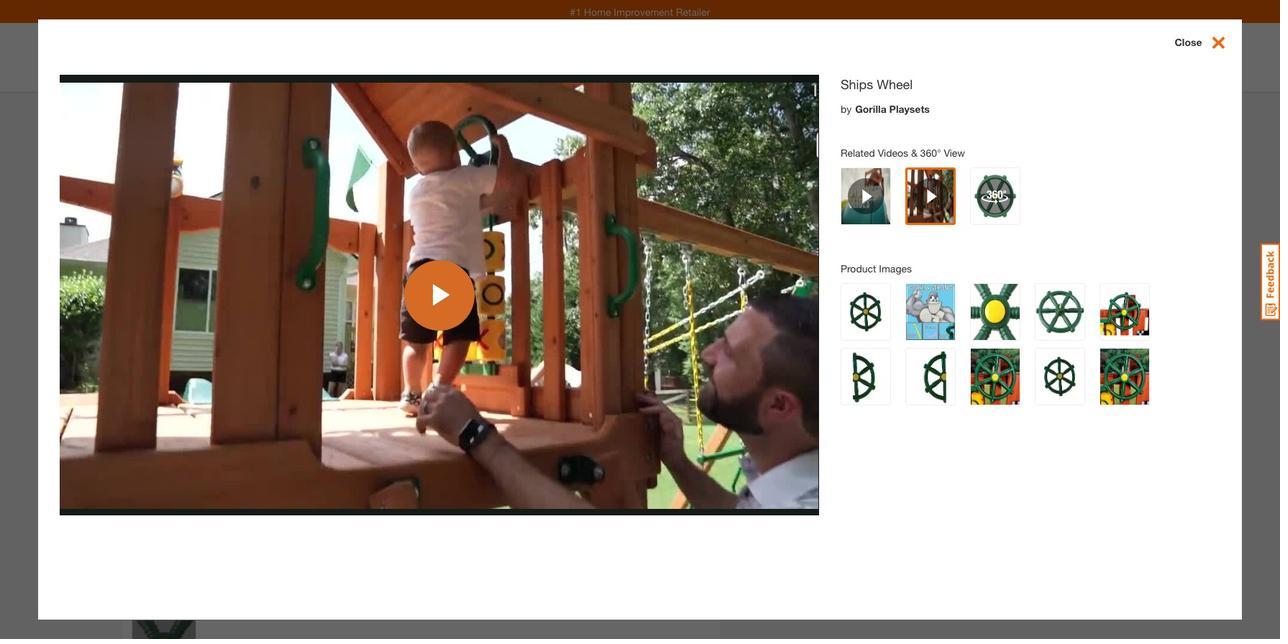 Task type: locate. For each thing, give the bounding box(es) containing it.
1 horizontal spatial wheel
[[877, 76, 913, 92]]

your up are
[[860, 226, 882, 240]]

your right schedule
[[953, 456, 972, 468]]

green gorilla playsets swing set accessories 07 0006 40.2 image
[[132, 621, 196, 640]]

internet
[[895, 101, 924, 112]]

0 horizontal spatial free
[[750, 405, 776, 417]]

1 as from the left
[[801, 456, 812, 468]]

1 vertical spatial -
[[754, 512, 761, 532]]

/ right the home link
[[166, 103, 170, 115]]

ships
[[841, 76, 874, 92], [130, 172, 171, 191]]

1 horizontal spatial /
[[266, 103, 269, 115]]

home link
[[130, 101, 160, 115]]

1 horizontal spatial &
[[911, 147, 918, 159]]

free
[[750, 405, 776, 417], [882, 405, 908, 417]]

1 horizontal spatial 19
[[772, 367, 783, 379]]

sets
[[237, 101, 260, 115]]

playsets
[[890, 103, 930, 115], [166, 156, 209, 170]]

home right the #1
[[584, 5, 611, 18]]

$ 15 84
[[747, 141, 814, 179]]

84
[[795, 146, 814, 166]]

playsets down ships wheel
[[890, 103, 930, 115]]

(43) button
[[124, 192, 218, 215]]

home down 'the home depot logo'
[[130, 101, 160, 115]]

2 vertical spatial to
[[785, 343, 798, 360]]

1 vertical spatial in
[[810, 469, 818, 481]]

1 vertical spatial wheel
[[176, 172, 222, 191]]

gorilla playsets ships wheel
[[130, 156, 222, 191]]

- left + button
[[754, 512, 761, 532]]

upgrade
[[984, 243, 1027, 257]]

answers
[[293, 197, 332, 209]]

& left 'answers'
[[284, 197, 290, 209]]

1 horizontal spatial set
[[1056, 243, 1072, 257]]

0 vertical spatial view
[[944, 147, 966, 159]]

$
[[747, 146, 757, 166]]

gorilla down 'fosters'
[[757, 243, 790, 257]]

view more details link
[[757, 261, 849, 274]]

6317221895112 image
[[132, 468, 196, 531]]

ships up 4.5 stars image
[[130, 172, 171, 191]]

1 horizontal spatial ships
[[841, 76, 874, 92]]

make
[[757, 209, 785, 223]]

1 horizontal spatial as
[[842, 456, 853, 468]]

gorilla right by
[[856, 103, 887, 115]]

playsets up (43) link
[[166, 156, 209, 170]]

free down 'ship to store dec 19 - dec 22 19 available'
[[750, 405, 776, 417]]

soon
[[815, 456, 839, 468]]

0 vertical spatial in
[[847, 226, 856, 240]]

accessories
[[989, 209, 1050, 223], [793, 243, 854, 257]]

improvement
[[614, 5, 673, 18]]

gorilla inside gorilla playsets ships wheel
[[130, 156, 163, 170]]

0 horizontal spatial dec
[[750, 367, 769, 379]]

as up checkout.
[[842, 456, 853, 468]]

1 vertical spatial playsets
[[166, 156, 209, 170]]

1 horizontal spatial free
[[882, 405, 908, 417]]

wheel up internet
[[877, 76, 913, 92]]

view
[[944, 147, 966, 159], [757, 261, 781, 274]]

in down soon
[[810, 469, 818, 481]]

fresh
[[924, 209, 949, 223]]

ship to store dec 19 - dec 22 19 available
[[750, 343, 839, 394]]

are
[[857, 243, 873, 257]]

internet #
[[895, 101, 934, 112]]

accessories down 'creativity'
[[793, 243, 854, 257]]

gorilla
[[856, 103, 887, 115], [130, 156, 163, 170], [952, 209, 985, 223], [757, 243, 790, 257]]

0 horizontal spatial ships
[[130, 172, 171, 191]]

(43) link
[[124, 192, 230, 215]]

product images
[[841, 262, 912, 275]]

0 horizontal spatial view
[[757, 261, 781, 274]]

1 horizontal spatial view
[[944, 147, 966, 159]]

0 horizontal spatial /
[[166, 103, 170, 115]]

accessories up upgrade
[[989, 209, 1050, 223]]

view left more
[[757, 261, 781, 274]]

delivery tomorrow 19 available
[[882, 343, 937, 394]]

set right upgrade
[[1056, 243, 1072, 257]]

checkout.
[[821, 469, 865, 481]]

dec left "22"
[[793, 367, 812, 379]]

lander
[[787, 303, 819, 315]]

5988218005001 image
[[209, 236, 641, 479], [132, 392, 196, 455]]

2 horizontal spatial 19
[[882, 382, 893, 394]]

store
[[802, 343, 839, 360]]

swing
[[275, 101, 307, 115]]

new
[[875, 209, 896, 223]]

ships up by
[[841, 76, 874, 92]]

set
[[814, 209, 830, 223], [1056, 243, 1072, 257]]

-
[[786, 367, 790, 379], [754, 512, 761, 532]]

2 as from the left
[[842, 456, 853, 468]]

in
[[847, 226, 856, 240], [810, 469, 818, 481]]

0 vertical spatial home
[[584, 5, 611, 18]]

retailer
[[676, 5, 710, 18]]

1 vertical spatial to
[[921, 303, 930, 315]]

98134 link
[[933, 302, 961, 317]]

1 / from the left
[[166, 103, 170, 115]]

/ right sets
[[266, 103, 269, 115]]

98134
[[933, 304, 961, 316]]

to right ship
[[785, 343, 798, 360]]

your inside schedule your delivery in checkout.
[[953, 456, 972, 468]]

None field
[[772, 507, 803, 537]]

& left the 360°
[[911, 147, 918, 159]]

- inside 'ship to store dec 19 - dec 22 19 available'
[[786, 367, 790, 379]]

as right "it"
[[801, 456, 812, 468]]

gorilla right fresh
[[952, 209, 985, 223]]

to
[[971, 243, 981, 257], [921, 303, 930, 315], [785, 343, 798, 360]]

0 horizontal spatial available
[[764, 382, 804, 394]]

your right upgrade
[[1030, 243, 1053, 257]]

to inside 'ship to store dec 19 - dec 22 19 available'
[[785, 343, 798, 360]]

#1
[[570, 5, 581, 18]]

19
[[772, 367, 783, 379], [750, 382, 761, 394], [882, 382, 893, 394]]

available inside 'ship to store dec 19 - dec 22 19 available'
[[764, 382, 804, 394]]

at
[[776, 303, 785, 315]]

available down tomorrow
[[896, 382, 935, 394]]

set
[[310, 101, 327, 115]]

view right the 360°
[[944, 147, 966, 159]]

schedule your delivery in checkout.
[[772, 456, 972, 481]]

0 vertical spatial playsets
[[890, 103, 930, 115]]

by
[[841, 103, 852, 115]]

0 horizontal spatial wheel
[[176, 172, 222, 191]]

2 free from the left
[[882, 405, 908, 417]]

/
[[166, 103, 170, 115], [266, 103, 269, 115]]

0 horizontal spatial as
[[801, 456, 812, 468]]

0 vertical spatial &
[[911, 147, 918, 159]]

(43)
[[199, 198, 213, 209]]

2 horizontal spatial to
[[971, 243, 981, 257]]

in down feel
[[847, 226, 856, 240]]

ships inside gorilla playsets ships wheel
[[130, 172, 171, 191]]

0 vertical spatial -
[[786, 367, 790, 379]]

15
[[758, 141, 794, 179]]

0 vertical spatial accessories
[[989, 209, 1050, 223]]

accessories
[[330, 101, 393, 115]]

home
[[584, 5, 611, 18], [130, 101, 160, 115]]

1 horizontal spatial in
[[847, 226, 856, 240]]

0 vertical spatial wheel
[[877, 76, 913, 92]]

0 horizontal spatial accessories
[[793, 243, 854, 257]]

dec down ship
[[750, 367, 769, 379]]

1 available from the left
[[764, 382, 804, 394]]

gorilla up 4.5 stars image
[[130, 156, 163, 170]]

green gorilla playsets swing set accessories 07 0006 e1.1 image
[[132, 315, 196, 379]]

wheel
[[877, 76, 913, 92], [176, 172, 222, 191]]

1 vertical spatial &
[[284, 197, 290, 209]]

0 horizontal spatial -
[[754, 512, 761, 532]]

1 vertical spatial set
[[1056, 243, 1072, 257]]

to left the 98134 link
[[921, 303, 930, 315]]

pickup at lander
[[742, 303, 819, 315]]

details
[[814, 261, 849, 274]]

dec
[[750, 367, 769, 379], [793, 367, 812, 379]]

0 horizontal spatial &
[[284, 197, 290, 209]]

free for tomorrow
[[882, 405, 908, 417]]

1 horizontal spatial 5988218005001 image
[[209, 236, 641, 479]]

questions & answers (4)
[[236, 197, 345, 209]]

2 available from the left
[[896, 382, 935, 394]]

wheel up (43)
[[176, 172, 222, 191]]

get it as soon as tomorrow.
[[772, 456, 905, 468]]

free down tomorrow
[[882, 405, 908, 417]]

available
[[764, 382, 804, 394], [896, 382, 935, 394]]

affordable
[[892, 243, 944, 257]]

1 horizontal spatial playsets
[[890, 103, 930, 115]]

feedback link image
[[1261, 243, 1281, 321]]

as
[[801, 456, 812, 468], [842, 456, 853, 468]]

1 free from the left
[[750, 405, 776, 417]]

1 vertical spatial ships
[[130, 172, 171, 191]]

1 vertical spatial home
[[130, 101, 160, 115]]

playground
[[175, 101, 234, 115]]

0 horizontal spatial in
[[810, 469, 818, 481]]

set up 'creativity'
[[814, 209, 830, 223]]

1 vertical spatial accessories
[[793, 243, 854, 257]]

to right way
[[971, 243, 981, 257]]

1 horizontal spatial home
[[584, 5, 611, 18]]

0 vertical spatial set
[[814, 209, 830, 223]]

1 horizontal spatial available
[[896, 382, 935, 394]]

0 horizontal spatial 5988218005001 image
[[132, 392, 196, 455]]

0 horizontal spatial playsets
[[166, 156, 209, 170]]

1 vertical spatial view
[[757, 261, 781, 274]]

1 horizontal spatial -
[[786, 367, 790, 379]]

get
[[772, 456, 789, 468]]

0 horizontal spatial 19
[[750, 382, 761, 394]]

1 horizontal spatial to
[[921, 303, 930, 315]]

&
[[911, 147, 918, 159], [284, 197, 290, 209]]

view inside make your set feel like new with fresh gorilla accessories fosters creativity in your own backyard gorilla accessories are an affordable way to upgrade your set view more details
[[757, 261, 781, 274]]

in inside make your set feel like new with fresh gorilla accessories fosters creativity in your own backyard gorilla accessories are an affordable way to upgrade your set view more details
[[847, 226, 856, 240]]

product
[[841, 262, 877, 275]]

available down ship
[[764, 382, 804, 394]]

tomorrow
[[882, 367, 930, 379]]

0 horizontal spatial to
[[785, 343, 798, 360]]

schedule
[[908, 456, 950, 468]]

your
[[788, 209, 811, 223], [860, 226, 882, 240], [1030, 243, 1053, 257], [953, 456, 972, 468]]

1 horizontal spatial dec
[[793, 367, 812, 379]]

#
[[926, 101, 931, 112]]

to inside delivering to 98134
[[921, 303, 930, 315]]

0 vertical spatial to
[[971, 243, 981, 257]]

0 vertical spatial ships
[[841, 76, 874, 92]]

feel
[[833, 209, 851, 223]]

- left "22"
[[786, 367, 790, 379]]



Task type: vqa. For each thing, say whether or not it's contained in the screenshot.
The Home
yes



Task type: describe. For each thing, give the bounding box(es) containing it.
& inside ships wheel main content
[[911, 147, 918, 159]]

0 horizontal spatial home
[[130, 101, 160, 115]]

ships wheel
[[841, 76, 913, 92]]

2 / from the left
[[266, 103, 269, 115]]

19 inside delivery tomorrow 19 available
[[882, 382, 893, 394]]

with
[[899, 209, 921, 223]]

creativity
[[798, 226, 844, 240]]

playsets inside gorilla playsets ships wheel
[[166, 156, 209, 170]]

lander button
[[787, 303, 819, 315]]

related videos & 360° view
[[841, 147, 966, 159]]

like
[[854, 209, 872, 223]]

playsets inside ships wheel main content
[[890, 103, 930, 115]]

ships inside main content
[[841, 76, 874, 92]]

ships wheel main content
[[0, 0, 1281, 640]]

delivery
[[882, 343, 937, 360]]

1 dec from the left
[[750, 367, 769, 379]]

way
[[947, 243, 968, 257]]

playground sets link
[[175, 101, 260, 115]]

available inside delivery tomorrow 19 available
[[896, 382, 935, 394]]

free for to
[[750, 405, 776, 417]]

0 horizontal spatial set
[[814, 209, 830, 223]]

gorilla playsets link
[[130, 155, 215, 172]]

- inside button
[[754, 512, 761, 532]]

in inside schedule your delivery in checkout.
[[810, 469, 818, 481]]

it
[[792, 456, 798, 468]]

(4)
[[335, 197, 345, 209]]

2 dec from the left
[[793, 367, 812, 379]]

close image
[[1203, 34, 1228, 52]]

questions
[[236, 197, 281, 209]]

tomorrow.
[[856, 456, 905, 468]]

by gorilla playsets
[[841, 103, 930, 115]]

delivering to 98134
[[874, 303, 961, 316]]

+ button
[[803, 507, 833, 537]]

22
[[815, 367, 826, 379]]

green gorilla playsets swing set accessories 07 0006 64.0 image
[[132, 239, 196, 303]]

close
[[1175, 36, 1203, 48]]

gorilla inside ships wheel main content
[[856, 103, 887, 115]]

more
[[784, 261, 811, 274]]

1 horizontal spatial accessories
[[989, 209, 1050, 223]]

to inside make your set feel like new with fresh gorilla accessories fosters creativity in your own backyard gorilla accessories are an affordable way to upgrade your set view more details
[[971, 243, 981, 257]]

home / playground sets / swing set accessories
[[130, 101, 393, 115]]

your up 'creativity'
[[788, 209, 811, 223]]

view inside ships wheel main content
[[944, 147, 966, 159]]

fosters
[[757, 226, 795, 240]]

swing set accessories link
[[275, 101, 393, 115]]

360°
[[921, 147, 941, 159]]

to for 98134
[[921, 303, 930, 315]]

What can we help you find today? search field
[[408, 42, 803, 73]]

to for store
[[785, 343, 798, 360]]

videos
[[878, 147, 909, 159]]

an
[[876, 243, 889, 257]]

close button
[[1175, 34, 1242, 53]]

images
[[879, 262, 912, 275]]

- button
[[742, 507, 772, 537]]

ship
[[750, 343, 781, 360]]

+
[[813, 512, 823, 532]]

delivering
[[874, 303, 918, 315]]

pickup
[[742, 303, 773, 315]]

backyard
[[910, 226, 958, 240]]

own
[[885, 226, 907, 240]]

wheel inside gorilla playsets ships wheel
[[176, 172, 222, 191]]

related
[[841, 147, 875, 159]]

4.5 stars image
[[130, 197, 193, 209]]

make your set feel like new with fresh gorilla accessories fosters creativity in your own backyard gorilla accessories are an affordable way to upgrade your set view more details
[[757, 209, 1072, 274]]

wheel inside main content
[[877, 76, 913, 92]]

delivery
[[772, 469, 807, 481]]

the home depot logo image
[[134, 35, 180, 81]]

#1 home improvement retailer
[[570, 5, 710, 18]]



